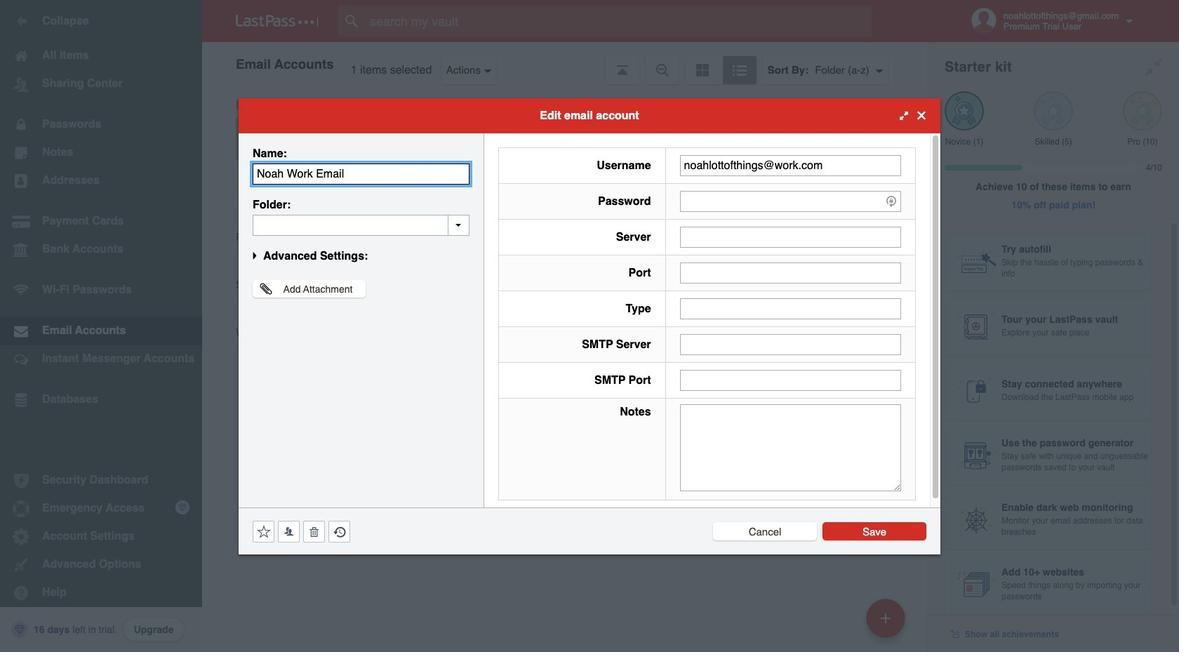 Task type: vqa. For each thing, say whether or not it's contained in the screenshot.
New item element
no



Task type: describe. For each thing, give the bounding box(es) containing it.
main navigation navigation
[[0, 0, 202, 652]]

Search search field
[[338, 6, 900, 37]]

vault options navigation
[[202, 42, 928, 84]]

lastpass image
[[236, 15, 319, 27]]



Task type: locate. For each thing, give the bounding box(es) containing it.
search my vault text field
[[338, 6, 900, 37]]

dialog
[[239, 98, 941, 554]]

new item navigation
[[862, 595, 914, 652]]

None text field
[[680, 226, 902, 248], [680, 262, 902, 283], [680, 298, 902, 319], [680, 404, 902, 491], [680, 226, 902, 248], [680, 262, 902, 283], [680, 298, 902, 319], [680, 404, 902, 491]]

new item image
[[881, 613, 891, 623]]

None text field
[[680, 155, 902, 176], [253, 163, 470, 184], [253, 215, 470, 236], [680, 334, 902, 355], [680, 370, 902, 391], [680, 155, 902, 176], [253, 163, 470, 184], [253, 215, 470, 236], [680, 334, 902, 355], [680, 370, 902, 391]]

None password field
[[680, 191, 902, 212]]



